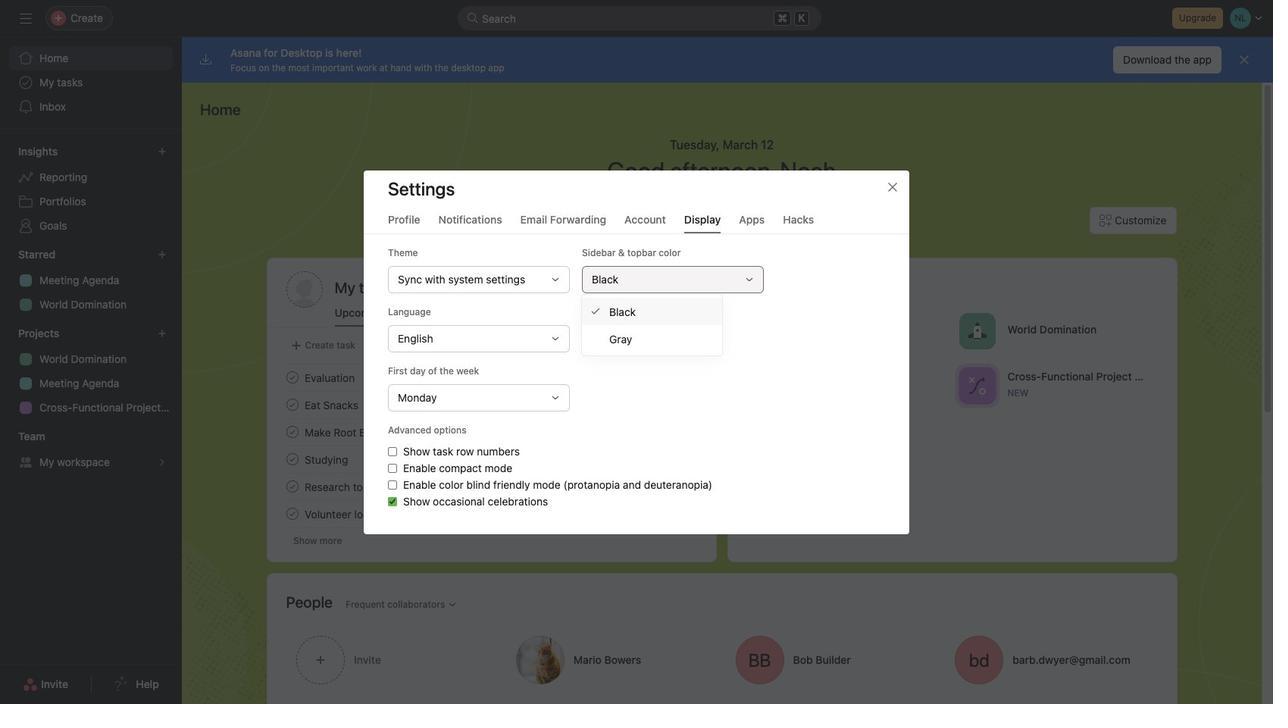 Task type: locate. For each thing, give the bounding box(es) containing it.
Mark complete checkbox
[[283, 368, 301, 387], [283, 477, 301, 496], [283, 505, 301, 523]]

dismiss image
[[1238, 54, 1251, 66]]

3 mark complete image from the top
[[283, 423, 301, 441]]

1 mark complete image from the top
[[283, 368, 301, 387]]

Mark complete checkbox
[[283, 396, 301, 414], [283, 423, 301, 441], [283, 450, 301, 468]]

2 vertical spatial mark complete checkbox
[[283, 505, 301, 523]]

None checkbox
[[388, 447, 397, 456]]

0 vertical spatial mark complete checkbox
[[283, 368, 301, 387]]

4 mark complete image from the top
[[283, 477, 301, 496]]

mark complete image for third mark complete option from the bottom
[[283, 368, 301, 387]]

line_and_symbols image
[[968, 376, 986, 394]]

hide sidebar image
[[20, 12, 32, 24]]

global element
[[0, 37, 182, 128]]

close image
[[887, 181, 899, 193]]

1 vertical spatial mark complete checkbox
[[283, 477, 301, 496]]

2 vertical spatial mark complete checkbox
[[283, 450, 301, 468]]

0 vertical spatial mark complete checkbox
[[283, 396, 301, 414]]

2 mark complete checkbox from the top
[[283, 477, 301, 496]]

None checkbox
[[388, 463, 397, 473], [388, 480, 397, 489], [388, 497, 397, 506], [388, 463, 397, 473], [388, 480, 397, 489], [388, 497, 397, 506]]

5 mark complete image from the top
[[283, 505, 301, 523]]

mark complete image
[[283, 368, 301, 387], [283, 396, 301, 414], [283, 423, 301, 441], [283, 477, 301, 496], [283, 505, 301, 523]]

1 vertical spatial mark complete checkbox
[[283, 423, 301, 441]]



Task type: describe. For each thing, give the bounding box(es) containing it.
1 mark complete checkbox from the top
[[283, 368, 301, 387]]

2 mark complete checkbox from the top
[[283, 423, 301, 441]]

3 mark complete checkbox from the top
[[283, 450, 301, 468]]

2 mark complete image from the top
[[283, 396, 301, 414]]

mark complete image
[[283, 450, 301, 468]]

starred element
[[0, 241, 182, 320]]

mark complete image for second mark complete option from the top of the page
[[283, 477, 301, 496]]

insights element
[[0, 138, 182, 241]]

3 mark complete checkbox from the top
[[283, 505, 301, 523]]

add profile photo image
[[286, 271, 322, 308]]

mark complete image for third mark complete option
[[283, 505, 301, 523]]

1 mark complete checkbox from the top
[[283, 396, 301, 414]]

projects element
[[0, 320, 182, 423]]

prominent image
[[467, 12, 479, 24]]

rocket image
[[968, 322, 986, 340]]

teams element
[[0, 423, 182, 477]]



Task type: vqa. For each thing, say whether or not it's contained in the screenshot.
second Mark complete icon from the bottom of the page
yes



